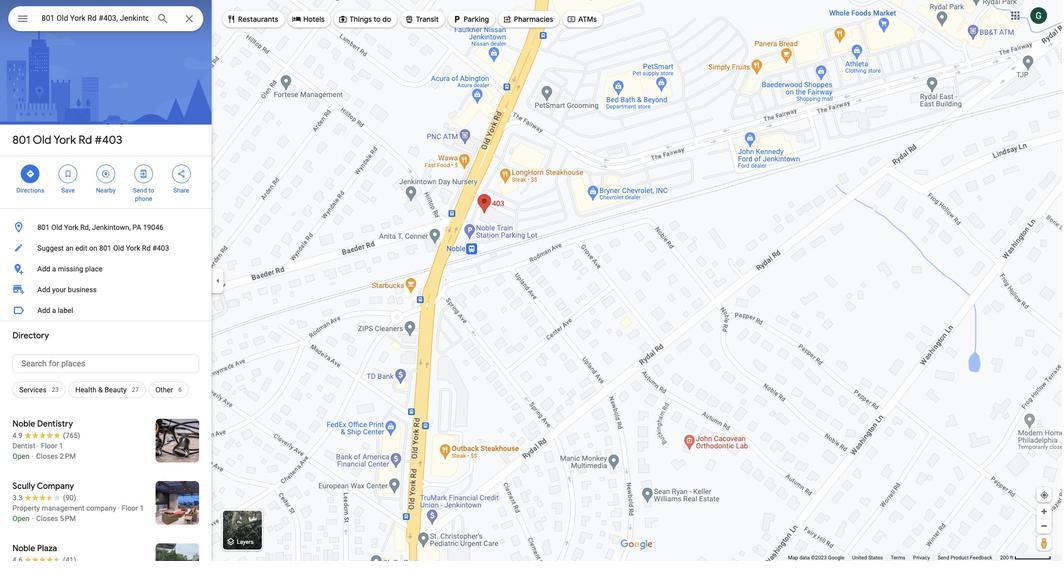 Task type: describe. For each thing, give the bounding box(es) containing it.
open inside dentist · floor 1 open ⋅ closes 2 pm
[[12, 452, 29, 460]]

to inside  things to do
[[374, 15, 381, 24]]

do
[[383, 15, 391, 24]]

directory
[[12, 331, 49, 341]]

add a missing place
[[37, 265, 103, 273]]

 restaurants
[[227, 13, 279, 25]]

scully
[[12, 481, 35, 491]]

2 horizontal spatial 801
[[99, 244, 111, 252]]

 button
[[8, 6, 37, 33]]

 parking
[[453, 13, 489, 25]]

share
[[174, 187, 189, 194]]

none field inside 801 old york rd #403, jenkintown, pa 19046 field
[[42, 12, 148, 24]]


[[101, 168, 111, 180]]

rd inside button
[[142, 244, 151, 252]]


[[453, 13, 462, 25]]

· inside property management company · floor 1 open ⋅ closes 5 pm
[[118, 504, 120, 512]]

states
[[869, 555, 884, 561]]

23
[[52, 386, 59, 393]]

show street view coverage image
[[1037, 535, 1053, 551]]

801 for 801 old york rd, jenkintown, pa 19046
[[37, 223, 50, 231]]

floor inside dentist · floor 1 open ⋅ closes 2 pm
[[41, 442, 57, 450]]

plaza
[[37, 543, 57, 554]]

 things to do
[[338, 13, 391, 25]]

old for 801 old york rd #403
[[33, 133, 51, 147]]

add a label button
[[0, 300, 212, 321]]

add for add your business
[[37, 285, 50, 294]]

on
[[89, 244, 97, 252]]

pharmacies
[[514, 15, 554, 24]]

send product feedback button
[[938, 554, 993, 561]]

google account: greg robinson  
(robinsongreg175@gmail.com) image
[[1031, 7, 1048, 24]]


[[17, 11, 29, 26]]

(90)
[[63, 494, 76, 502]]

⋅ inside dentist · floor 1 open ⋅ closes 2 pm
[[31, 452, 34, 460]]

an
[[66, 244, 74, 252]]

property
[[12, 504, 40, 512]]

801 old york rd, jenkintown, pa 19046
[[37, 223, 164, 231]]

zoom out image
[[1041, 522, 1049, 530]]

 transit
[[405, 13, 439, 25]]

footer inside google maps element
[[789, 554, 1001, 561]]

27
[[132, 386, 139, 393]]

collapse side panel image
[[212, 275, 224, 286]]

closes inside dentist · floor 1 open ⋅ closes 2 pm
[[36, 452, 58, 460]]

other 6
[[156, 386, 182, 394]]

4.6 stars 41 reviews image
[[12, 555, 76, 561]]

801 Old York Rd #403, Jenkintown, PA 19046 field
[[8, 6, 203, 31]]

property management company · floor 1 open ⋅ closes 5 pm
[[12, 504, 144, 523]]

united states
[[853, 555, 884, 561]]

6
[[178, 386, 182, 393]]

layers
[[237, 539, 254, 546]]

other
[[156, 386, 173, 394]]

dentistry
[[37, 419, 73, 429]]


[[405, 13, 414, 25]]

801 old york rd #403
[[12, 133, 122, 147]]

united
[[853, 555, 868, 561]]

noble dentistry
[[12, 419, 73, 429]]

(765)
[[63, 431, 80, 440]]

label
[[58, 306, 73, 315]]

business
[[68, 285, 97, 294]]

suggest
[[37, 244, 64, 252]]

send for send to phone
[[133, 187, 147, 194]]


[[63, 168, 73, 180]]

add for add a label
[[37, 306, 50, 315]]

nearby
[[96, 187, 116, 194]]

jenkintown,
[[92, 223, 131, 231]]

closes inside property management company · floor 1 open ⋅ closes 5 pm
[[36, 514, 58, 523]]

place
[[85, 265, 103, 273]]

privacy button
[[914, 554, 931, 561]]

company
[[86, 504, 116, 512]]

parking
[[464, 15, 489, 24]]

open inside property management company · floor 1 open ⋅ closes 5 pm
[[12, 514, 29, 523]]

missing
[[58, 265, 83, 273]]

add your business link
[[0, 279, 212, 300]]

suggest an edit on 801 old york rd #403 button
[[0, 238, 212, 258]]

801 old york rd, jenkintown, pa 19046 button
[[0, 217, 212, 238]]

send for send product feedback
[[938, 555, 950, 561]]

a for label
[[52, 306, 56, 315]]

beauty
[[105, 386, 127, 394]]

add for add a missing place
[[37, 265, 50, 273]]

noble plaza link
[[0, 535, 212, 561]]

noble for noble plaza
[[12, 543, 35, 554]]

old for 801 old york rd, jenkintown, pa 19046
[[51, 223, 62, 231]]

directions
[[16, 187, 44, 194]]

phone
[[135, 195, 152, 202]]


[[567, 13, 577, 25]]

2 vertical spatial york
[[126, 244, 140, 252]]

 atms
[[567, 13, 597, 25]]

 hotels
[[292, 13, 325, 25]]

things
[[350, 15, 372, 24]]

health & beauty 27
[[75, 386, 139, 394]]

google
[[829, 555, 845, 561]]



Task type: vqa. For each thing, say whether or not it's contained in the screenshot.
Dentist · Floor 1 Open ⋅ Closes 2 PM
yes



Task type: locate. For each thing, give the bounding box(es) containing it.
0 vertical spatial 1
[[59, 442, 63, 450]]

1 a from the top
[[52, 265, 56, 273]]

0 horizontal spatial send
[[133, 187, 147, 194]]

1 open from the top
[[12, 452, 29, 460]]

0 vertical spatial old
[[33, 133, 51, 147]]

data
[[800, 555, 810, 561]]

2 a from the top
[[52, 306, 56, 315]]

None field
[[42, 12, 148, 24]]

york for rd,
[[64, 223, 78, 231]]

add
[[37, 265, 50, 273], [37, 285, 50, 294], [37, 306, 50, 315]]

1 add from the top
[[37, 265, 50, 273]]

old down jenkintown,
[[113, 244, 124, 252]]

1 vertical spatial noble
[[12, 543, 35, 554]]

rd down 19046
[[142, 244, 151, 252]]

services
[[19, 386, 47, 394]]

1 vertical spatial floor
[[122, 504, 138, 512]]

atms
[[579, 15, 597, 24]]

add down suggest
[[37, 265, 50, 273]]

2 ⋅ from the top
[[31, 514, 34, 523]]

map
[[789, 555, 799, 561]]

google maps element
[[0, 0, 1063, 561]]

1 horizontal spatial 801
[[37, 223, 50, 231]]

· down 4.9 stars 765 reviews image
[[37, 442, 39, 450]]

york left rd,
[[64, 223, 78, 231]]

noble up 4.9
[[12, 419, 35, 429]]

send left product
[[938, 555, 950, 561]]

to left the "do" at top left
[[374, 15, 381, 24]]

 search field
[[8, 6, 203, 33]]

0 vertical spatial to
[[374, 15, 381, 24]]

200
[[1001, 555, 1010, 561]]

801
[[12, 133, 30, 147], [37, 223, 50, 231], [99, 244, 111, 252]]

old up suggest
[[51, 223, 62, 231]]

801 up suggest
[[37, 223, 50, 231]]

2 add from the top
[[37, 285, 50, 294]]

send
[[133, 187, 147, 194], [938, 555, 950, 561]]

3 add from the top
[[37, 306, 50, 315]]

restaurants
[[238, 15, 279, 24]]

1 vertical spatial closes
[[36, 514, 58, 523]]

#403 down 19046
[[152, 244, 169, 252]]


[[338, 13, 348, 25]]

1 vertical spatial old
[[51, 223, 62, 231]]

floor down 4.9 stars 765 reviews image
[[41, 442, 57, 450]]

open
[[12, 452, 29, 460], [12, 514, 29, 523]]

noble up 4.6 stars 41 reviews image
[[12, 543, 35, 554]]

zoom in image
[[1041, 508, 1049, 515]]

a for missing
[[52, 265, 56, 273]]

hotels
[[303, 15, 325, 24]]

None text field
[[12, 354, 199, 373]]

your
[[52, 285, 66, 294]]

⋅ down property
[[31, 514, 34, 523]]

floor
[[41, 442, 57, 450], [122, 504, 138, 512]]

none text field inside 801 old york rd #403 'main content'
[[12, 354, 199, 373]]


[[503, 13, 512, 25]]


[[26, 168, 35, 180]]

noble for noble dentistry
[[12, 419, 35, 429]]

1 vertical spatial open
[[12, 514, 29, 523]]

open down property
[[12, 514, 29, 523]]

1 vertical spatial 1
[[140, 504, 144, 512]]

0 vertical spatial #403
[[95, 133, 122, 147]]

1 vertical spatial a
[[52, 306, 56, 315]]

closes down management
[[36, 514, 58, 523]]

1 horizontal spatial send
[[938, 555, 950, 561]]

801 right on
[[99, 244, 111, 252]]

1 inside property management company · floor 1 open ⋅ closes 5 pm
[[140, 504, 144, 512]]

3.3
[[12, 494, 23, 502]]

0 horizontal spatial to
[[149, 187, 154, 194]]


[[227, 13, 236, 25]]

save
[[61, 187, 75, 194]]

rd,
[[80, 223, 90, 231]]

0 vertical spatial ·
[[37, 442, 39, 450]]

#403 up 
[[95, 133, 122, 147]]

3.3 stars 90 reviews image
[[12, 493, 76, 503]]

0 horizontal spatial ·
[[37, 442, 39, 450]]

801 old york rd #403 main content
[[0, 0, 212, 561]]

0 vertical spatial york
[[54, 133, 76, 147]]

closes left '2 pm'
[[36, 452, 58, 460]]

801 for 801 old york rd #403
[[12, 133, 30, 147]]

1 inside dentist · floor 1 open ⋅ closes 2 pm
[[59, 442, 63, 450]]


[[177, 168, 186, 180]]

management
[[42, 504, 85, 512]]

1 horizontal spatial floor
[[122, 504, 138, 512]]

to
[[374, 15, 381, 24], [149, 187, 154, 194]]

york up 
[[54, 133, 76, 147]]

1 vertical spatial to
[[149, 187, 154, 194]]

noble plaza
[[12, 543, 57, 554]]

1 vertical spatial york
[[64, 223, 78, 231]]

send up 'phone'
[[133, 187, 147, 194]]

0 vertical spatial 801
[[12, 133, 30, 147]]

2 open from the top
[[12, 514, 29, 523]]

1 vertical spatial send
[[938, 555, 950, 561]]

· inside dentist · floor 1 open ⋅ closes 2 pm
[[37, 442, 39, 450]]

#403 inside the suggest an edit on 801 old york rd #403 button
[[152, 244, 169, 252]]

footer containing map data ©2023 google
[[789, 554, 1001, 561]]

closes
[[36, 452, 58, 460], [36, 514, 58, 523]]

801 up 
[[12, 133, 30, 147]]

york for rd
[[54, 133, 76, 147]]

floor right company
[[122, 504, 138, 512]]

add your business
[[37, 285, 97, 294]]

&
[[98, 386, 103, 394]]

0 horizontal spatial 801
[[12, 133, 30, 147]]


[[139, 168, 148, 180]]

united states button
[[853, 554, 884, 561]]

· right company
[[118, 504, 120, 512]]

1
[[59, 442, 63, 450], [140, 504, 144, 512]]

⋅ inside property management company · floor 1 open ⋅ closes 5 pm
[[31, 514, 34, 523]]

dentist · floor 1 open ⋅ closes 2 pm
[[12, 442, 76, 460]]

0 vertical spatial send
[[133, 187, 147, 194]]

1 vertical spatial rd
[[142, 244, 151, 252]]

send inside send to phone
[[133, 187, 147, 194]]

1 right company
[[140, 504, 144, 512]]

1 horizontal spatial rd
[[142, 244, 151, 252]]

old up 
[[33, 133, 51, 147]]

0 horizontal spatial floor
[[41, 442, 57, 450]]

add a missing place button
[[0, 258, 212, 279]]

a left label
[[52, 306, 56, 315]]

2 noble from the top
[[12, 543, 35, 554]]

1 horizontal spatial ·
[[118, 504, 120, 512]]

floor inside property management company · floor 1 open ⋅ closes 5 pm
[[122, 504, 138, 512]]

add left label
[[37, 306, 50, 315]]

1 vertical spatial ⋅
[[31, 514, 34, 523]]

0 horizontal spatial #403
[[95, 133, 122, 147]]

19046
[[143, 223, 164, 231]]

1 noble from the top
[[12, 419, 35, 429]]

0 vertical spatial ⋅
[[31, 452, 34, 460]]

send to phone
[[133, 187, 154, 202]]

rd up "actions for 801 old york rd #403" region
[[79, 133, 92, 147]]

product
[[951, 555, 969, 561]]

0 horizontal spatial 1
[[59, 442, 63, 450]]

0 vertical spatial rd
[[79, 133, 92, 147]]

show your location image
[[1041, 490, 1050, 500]]

1 vertical spatial ·
[[118, 504, 120, 512]]

⋅ down dentist on the bottom
[[31, 452, 34, 460]]

2 vertical spatial old
[[113, 244, 124, 252]]

footer
[[789, 554, 1001, 561]]

0 vertical spatial open
[[12, 452, 29, 460]]

1 up '2 pm'
[[59, 442, 63, 450]]

terms button
[[892, 554, 906, 561]]

york
[[54, 133, 76, 147], [64, 223, 78, 231], [126, 244, 140, 252]]

to up 'phone'
[[149, 187, 154, 194]]

add left your
[[37, 285, 50, 294]]

edit
[[75, 244, 87, 252]]

0 vertical spatial floor
[[41, 442, 57, 450]]

1 horizontal spatial 1
[[140, 504, 144, 512]]

a left missing
[[52, 265, 56, 273]]

0 vertical spatial a
[[52, 265, 56, 273]]

send product feedback
[[938, 555, 993, 561]]

open down dentist on the bottom
[[12, 452, 29, 460]]

ft
[[1011, 555, 1014, 561]]

old
[[33, 133, 51, 147], [51, 223, 62, 231], [113, 244, 124, 252]]

2 vertical spatial 801
[[99, 244, 111, 252]]

terms
[[892, 555, 906, 561]]

2 vertical spatial add
[[37, 306, 50, 315]]

feedback
[[971, 555, 993, 561]]

pa
[[133, 223, 141, 231]]

dentist
[[12, 442, 35, 450]]

1 vertical spatial add
[[37, 285, 50, 294]]

noble
[[12, 419, 35, 429], [12, 543, 35, 554]]

transit
[[416, 15, 439, 24]]

health
[[75, 386, 96, 394]]

map data ©2023 google
[[789, 555, 845, 561]]

york down pa
[[126, 244, 140, 252]]

to inside send to phone
[[149, 187, 154, 194]]

2 closes from the top
[[36, 514, 58, 523]]

0 vertical spatial closes
[[36, 452, 58, 460]]

#403
[[95, 133, 122, 147], [152, 244, 169, 252]]

1 horizontal spatial to
[[374, 15, 381, 24]]

rd
[[79, 133, 92, 147], [142, 244, 151, 252]]


[[292, 13, 301, 25]]

0 vertical spatial add
[[37, 265, 50, 273]]

 pharmacies
[[503, 13, 554, 25]]

0 horizontal spatial rd
[[79, 133, 92, 147]]

actions for 801 old york rd #403 region
[[0, 156, 212, 208]]

company
[[37, 481, 74, 491]]

1 ⋅ from the top
[[31, 452, 34, 460]]

0 vertical spatial noble
[[12, 419, 35, 429]]

·
[[37, 442, 39, 450], [118, 504, 120, 512]]

1 vertical spatial 801
[[37, 223, 50, 231]]

scully company
[[12, 481, 74, 491]]

4.9
[[12, 431, 23, 440]]

1 horizontal spatial #403
[[152, 244, 169, 252]]

1 vertical spatial #403
[[152, 244, 169, 252]]

1 closes from the top
[[36, 452, 58, 460]]

suggest an edit on 801 old york rd #403
[[37, 244, 169, 252]]

send inside button
[[938, 555, 950, 561]]

200 ft button
[[1001, 555, 1052, 561]]

200 ft
[[1001, 555, 1014, 561]]

4.9 stars 765 reviews image
[[12, 430, 80, 441]]

2 pm
[[60, 452, 76, 460]]

5 pm
[[60, 514, 76, 523]]



